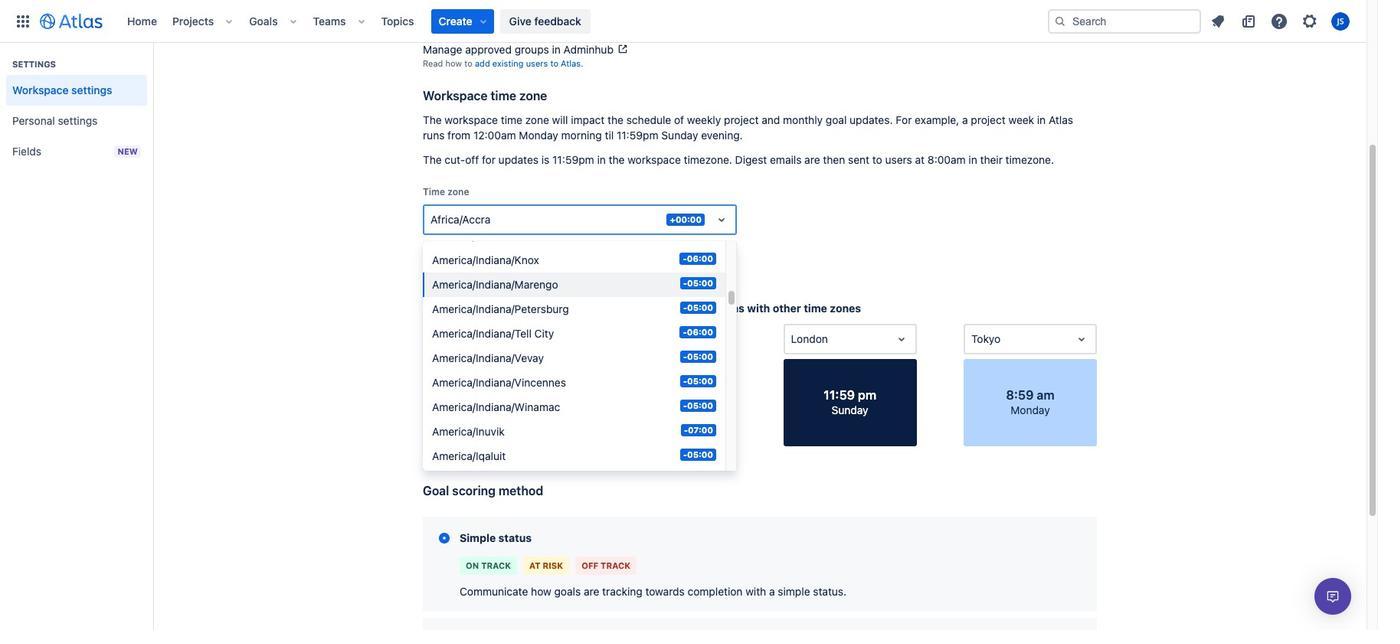Task type: describe. For each thing, give the bounding box(es) containing it.
morning
[[561, 129, 602, 142]]

manage approved domains in adminhub anyone with verified email addresses with these domains can
[[423, 9, 672, 34]]

1 vertical spatial off
[[615, 302, 630, 315]]

goals link
[[245, 9, 282, 33]]

+00:00
[[670, 215, 702, 225]]

track for on track
[[481, 561, 511, 571]]

in inside manage approved domains in adminhub anyone with verified email addresses with these domains can
[[560, 9, 568, 22]]

05:00 for america/indiana/vincennes
[[687, 376, 714, 386]]

1 vertical spatial users
[[886, 153, 913, 166]]

4:59
[[465, 389, 493, 402]]

how for the
[[461, 302, 483, 315]]

applied
[[489, 242, 518, 252]]

track for off track
[[601, 561, 631, 571]]

goal
[[826, 113, 847, 126]]

0 horizontal spatial domains
[[515, 9, 557, 22]]

-07:00
[[684, 425, 714, 435]]

groups
[[515, 43, 549, 56]]

america/indiana/vevay
[[432, 352, 544, 365]]

11:59 pm sunday
[[824, 389, 877, 417]]

america/indiana/winamac
[[432, 401, 560, 414]]

banner containing home
[[0, 0, 1367, 43]]

will inside the workspace time zone will impact the schedule of weekly project and monthly goal updates. for example, a project week in atlas runs from 12:00am monday morning til 11:59pm sunday evening.
[[552, 113, 568, 126]]

give feedback
[[509, 14, 582, 27]]

london
[[791, 333, 828, 346]]

4:59 pm sunday
[[465, 389, 514, 417]]

approved for groups
[[465, 43, 512, 56]]

america/indiana/petersburg
[[432, 303, 569, 316]]

0 horizontal spatial of
[[570, 242, 578, 252]]

0 vertical spatial africa/accra
[[431, 213, 491, 226]]

save
[[432, 265, 457, 278]]

manage approved groups in adminhub link
[[423, 43, 629, 56]]

a inside the workspace time zone will impact the schedule of weekly project and monthly goal updates. for example, a project week in atlas runs from 12:00am monday morning til 11:59pm sunday evening.
[[963, 113, 968, 126]]

personal settings
[[12, 114, 98, 127]]

manage approved domains in adminhub link
[[423, 9, 636, 22]]

an external link image
[[617, 43, 629, 55]]

be
[[476, 242, 486, 252]]

the cut-off for updates is 11:59pm in the workspace timezone. digest emails are then sent to users at 8:00am in their timezone.
[[423, 153, 1055, 166]]

- for america/inuvik
[[684, 425, 688, 435]]

the inside the workspace time zone will impact the schedule of weekly project and monthly goal updates. for example, a project week in atlas runs from 12:00am monday morning til 11:59pm sunday evening.
[[608, 113, 624, 126]]

city
[[535, 327, 554, 340]]

simple status
[[460, 532, 532, 545]]

1 horizontal spatial to
[[551, 58, 559, 68]]

adminhub for groups
[[564, 43, 614, 56]]

risk
[[543, 561, 563, 571]]

home
[[127, 14, 157, 27]]

impact
[[571, 113, 605, 126]]

2 vertical spatial users
[[546, 242, 568, 252]]

other
[[773, 302, 802, 315]]

open image for 7:59 pm
[[712, 330, 731, 349]]

-05:00 for america/iqaluit
[[683, 450, 714, 460]]

in left the their
[[969, 153, 978, 166]]

add existing users to atlas. link
[[475, 58, 584, 68]]

email
[[507, 25, 528, 34]]

time inside the workspace time zone will impact the schedule of weekly project and monthly goal updates. for example, a project week in atlas runs from 12:00am monday morning til 11:59pm sunday evening.
[[501, 113, 523, 126]]

06:00 for america/indiana/tell city
[[687, 327, 714, 337]]

communicate how goals are tracking towards completion with a simple status.
[[460, 585, 847, 599]]

11:59
[[824, 389, 855, 402]]

america/indiana/tell city
[[432, 327, 554, 340]]

manage for manage approved domains in adminhub anyone with verified email addresses with these domains can
[[423, 9, 463, 22]]

cut
[[595, 302, 613, 315]]

add
[[475, 58, 490, 68]]

2 vertical spatial time
[[804, 302, 828, 315]]

fields
[[12, 145, 41, 158]]

7:59 pm sunday
[[646, 389, 694, 417]]

1 timezone. from the left
[[684, 153, 733, 166]]

8:59 am monday
[[1007, 389, 1055, 417]]

existing
[[493, 58, 524, 68]]

notifications image
[[1209, 12, 1228, 30]]

sent
[[848, 153, 870, 166]]

goal scoring method
[[423, 484, 544, 498]]

sunday left cut
[[553, 302, 593, 315]]

group containing workspace settings
[[6, 43, 147, 172]]

at
[[530, 561, 541, 571]]

america/indiana/marengo
[[432, 278, 558, 291]]

week
[[1009, 113, 1035, 126]]

from
[[448, 129, 471, 142]]

at risk
[[530, 561, 563, 571]]

anyone
[[423, 25, 453, 34]]

schedule
[[627, 113, 672, 126]]

their
[[981, 153, 1003, 166]]

changes will be applied for all users of this workspace
[[423, 242, 641, 252]]

america/hermosillo
[[432, 229, 529, 242]]

new
[[118, 146, 138, 156]]

- for america/indiana/winamac
[[683, 401, 687, 411]]

cancel button
[[472, 260, 525, 284]]

with left other
[[748, 302, 770, 315]]

goals
[[249, 14, 278, 27]]

america/indiana/knox
[[432, 254, 539, 267]]

pm for 4:59 pm
[[496, 389, 514, 402]]

workspace for the cut-off for updates is 11:59pm in the workspace timezone. digest emails are then sent to users at 8:00am in their timezone.
[[628, 153, 681, 166]]

open image for 8:59 am
[[1073, 330, 1091, 349]]

at
[[916, 153, 925, 166]]

communicate
[[460, 585, 528, 599]]

the for the workspace time zone will impact the schedule of weekly project and monthly goal updates. for example, a project week in atlas runs from 12:00am monday morning til 11:59pm sunday evening.
[[423, 113, 442, 126]]

monthly
[[783, 113, 823, 126]]

read
[[423, 58, 443, 68]]

1 horizontal spatial africa/accra
[[645, 302, 711, 315]]

- for america/indiana/tell city
[[683, 327, 687, 337]]

sunday for 11:59 pm
[[832, 404, 869, 417]]

top element
[[9, 0, 1048, 43]]

create button
[[431, 9, 494, 33]]

simple
[[460, 532, 496, 545]]

of inside the workspace time zone will impact the schedule of weekly project and monthly goal updates. for example, a project week in atlas runs from 12:00am monday morning til 11:59pm sunday evening.
[[674, 113, 684, 126]]

topics link
[[377, 9, 419, 33]]

angeles
[[451, 333, 491, 346]]

zone inside the workspace time zone will impact the schedule of weekly project and monthly goal updates. for example, a project week in atlas runs from 12:00am monday morning til 11:59pm sunday evening.
[[526, 113, 549, 126]]

on track
[[466, 561, 511, 571]]

the for the cut-off for updates is 11:59pm in the workspace timezone. digest emails are then sent to users at 8:00am in their timezone.
[[423, 153, 442, 166]]

sunday inside the workspace time zone will impact the schedule of weekly project and monthly goal updates. for example, a project week in atlas runs from 12:00am monday morning til 11:59pm sunday evening.
[[662, 129, 698, 142]]

los angeles
[[431, 333, 491, 346]]

workspace for changes will be applied for all users of this workspace
[[598, 242, 641, 252]]

1 vertical spatial will
[[461, 242, 474, 252]]

12:00am
[[474, 129, 516, 142]]

in right cut
[[633, 302, 643, 315]]

open image
[[713, 211, 731, 229]]

addresses
[[531, 25, 572, 34]]

save button
[[423, 260, 466, 284]]

05:00 for america/indiana/marengo
[[687, 278, 714, 288]]

status
[[499, 532, 532, 545]]

2 horizontal spatial to
[[873, 153, 883, 166]]

simple
[[778, 585, 811, 599]]

1 horizontal spatial for
[[521, 242, 532, 252]]

- for america/indiana/vincennes
[[683, 376, 687, 386]]

topics
[[381, 14, 414, 27]]

america/inuvik
[[432, 425, 505, 438]]

1 vertical spatial 11:59pm
[[553, 153, 594, 166]]

in down til at left top
[[597, 153, 606, 166]]

method
[[499, 484, 544, 498]]

8:59
[[1007, 389, 1034, 402]]

with right anyone
[[455, 25, 472, 34]]



Task type: locate. For each thing, give the bounding box(es) containing it.
users down groups
[[526, 58, 548, 68]]

sunday
[[662, 129, 698, 142], [553, 302, 593, 315], [471, 404, 508, 417], [652, 404, 688, 417], [832, 404, 869, 417]]

1 vertical spatial domains
[[618, 25, 652, 34]]

05:00 for america/indiana/petersburg
[[687, 303, 714, 313]]

pm inside 7:59 pm sunday
[[676, 389, 694, 402]]

settings for personal settings
[[58, 114, 98, 127]]

approved for domains
[[465, 9, 512, 22]]

0 vertical spatial time
[[491, 89, 517, 103]]

how left goals
[[531, 585, 552, 599]]

3 open image from the left
[[893, 330, 911, 349]]

- for america/iqaluit
[[683, 450, 687, 460]]

0 horizontal spatial monday
[[519, 129, 559, 142]]

status.
[[813, 585, 847, 599]]

am
[[1037, 389, 1055, 402]]

0 vertical spatial users
[[526, 58, 548, 68]]

2 approved from the top
[[465, 43, 512, 56]]

to
[[465, 58, 473, 68], [551, 58, 559, 68], [873, 153, 883, 166]]

domains
[[515, 9, 557, 22], [618, 25, 652, 34]]

workspace inside workspace settings link
[[12, 84, 69, 97]]

evening.
[[701, 129, 743, 142]]

america/indiana/vincennes
[[432, 376, 566, 389]]

-
[[683, 254, 687, 264], [683, 278, 687, 288], [683, 303, 687, 313], [683, 327, 687, 337], [683, 352, 687, 362], [683, 376, 687, 386], [683, 401, 687, 411], [684, 425, 688, 435], [683, 450, 687, 460]]

zone up is
[[526, 113, 549, 126]]

project up evening. at the top of the page
[[724, 113, 759, 126]]

for down 12:00am
[[482, 153, 496, 166]]

6 -05:00 from the top
[[683, 450, 714, 460]]

1 horizontal spatial monday
[[1011, 404, 1050, 417]]

05:00 for america/indiana/winamac
[[687, 401, 714, 411]]

sunday for 7:59 pm
[[652, 404, 688, 417]]

1 horizontal spatial track
[[601, 561, 631, 571]]

zones
[[830, 302, 862, 315]]

11:59pm down schedule
[[617, 129, 659, 142]]

4 open image from the left
[[1073, 330, 1091, 349]]

-05:00 for america/indiana/marengo
[[683, 278, 714, 288]]

for left all
[[521, 242, 532, 252]]

adminhub for domains
[[571, 9, 621, 22]]

these
[[594, 25, 616, 34]]

1 horizontal spatial off
[[615, 302, 630, 315]]

3 pm from the left
[[858, 389, 877, 402]]

off
[[582, 561, 599, 571]]

-05:00 for america/indiana/vincennes
[[683, 376, 714, 386]]

tracking
[[602, 585, 643, 599]]

1 horizontal spatial domains
[[618, 25, 652, 34]]

0 vertical spatial zone
[[520, 89, 548, 103]]

adminhub
[[571, 9, 621, 22], [564, 43, 614, 56]]

digest
[[735, 153, 767, 166]]

settings up personal settings link
[[71, 84, 112, 97]]

-05:00 for america/indiana/winamac
[[683, 401, 714, 411]]

1 vertical spatial how
[[461, 302, 483, 315]]

- for america/indiana/vevay
[[683, 352, 687, 362]]

scoring
[[452, 484, 496, 498]]

to right sent
[[873, 153, 883, 166]]

-06:00 for america/indiana/tell city
[[683, 327, 714, 337]]

group
[[6, 43, 147, 172]]

changes
[[423, 242, 458, 252]]

time zone
[[423, 186, 469, 198]]

5 05:00 from the top
[[687, 401, 714, 411]]

in down the addresses
[[552, 43, 561, 56]]

05:00 for america/indiana/vevay
[[687, 352, 714, 362]]

- for america/indiana/petersburg
[[683, 303, 687, 313]]

0 vertical spatial -06:00
[[683, 254, 714, 264]]

1 vertical spatial the
[[423, 153, 442, 166]]

the up til at left top
[[608, 113, 624, 126]]

emails
[[770, 153, 802, 166]]

tokyo
[[972, 333, 1001, 346]]

zone right time
[[448, 186, 469, 198]]

project
[[724, 113, 759, 126], [971, 113, 1006, 126]]

0 vertical spatial adminhub
[[571, 9, 621, 22]]

-05:00 for america/indiana/vevay
[[683, 352, 714, 362]]

project left 'week'
[[971, 113, 1006, 126]]

-06:00 for america/indiana/knox
[[683, 254, 714, 264]]

05:00 for america/iqaluit
[[687, 450, 714, 460]]

2 track from the left
[[601, 561, 631, 571]]

in up the addresses
[[560, 9, 568, 22]]

til
[[605, 129, 614, 142]]

sunday inside 4:59 pm sunday
[[471, 404, 508, 417]]

0 vertical spatial domains
[[515, 9, 557, 22]]

0 horizontal spatial will
[[461, 242, 474, 252]]

on
[[466, 561, 479, 571]]

-06:00 down aligns
[[683, 327, 714, 337]]

banner
[[0, 0, 1367, 43]]

0 horizontal spatial project
[[724, 113, 759, 126]]

the left cut-
[[423, 153, 442, 166]]

off right cut
[[615, 302, 630, 315]]

0 vertical spatial 06:00
[[687, 254, 714, 264]]

here's
[[423, 302, 458, 315]]

1 vertical spatial monday
[[1011, 404, 1050, 417]]

zone down add existing users to atlas. link
[[520, 89, 548, 103]]

0 vertical spatial approved
[[465, 9, 512, 22]]

los
[[431, 333, 448, 346]]

1 vertical spatial approved
[[465, 43, 512, 56]]

1 vertical spatial -06:00
[[683, 327, 714, 337]]

monday inside 8:59 am monday
[[1011, 404, 1050, 417]]

how for goals
[[531, 585, 552, 599]]

how up america/indiana/tell
[[461, 302, 483, 315]]

1 horizontal spatial project
[[971, 113, 1006, 126]]

2 vertical spatial how
[[531, 585, 552, 599]]

pm for 7:59 pm
[[676, 389, 694, 402]]

for
[[896, 113, 912, 126]]

teams link
[[309, 9, 351, 33]]

open image for 11:59 pm
[[893, 330, 911, 349]]

example,
[[915, 113, 960, 126]]

2 vertical spatial the
[[485, 302, 503, 315]]

adminhub inside manage approved domains in adminhub anyone with verified email addresses with these domains can
[[571, 9, 621, 22]]

timezone. down evening. at the top of the page
[[684, 153, 733, 166]]

11:59pm inside the workspace time zone will impact the schedule of weekly project and monthly goal updates. for example, a project week in atlas runs from 12:00am monday morning til 11:59pm sunday evening.
[[617, 129, 659, 142]]

2 -05:00 from the top
[[683, 303, 714, 313]]

0 vertical spatial manage
[[423, 9, 463, 22]]

settings image
[[1301, 12, 1320, 30]]

off track
[[582, 561, 631, 571]]

atlas.
[[561, 58, 584, 68]]

1 vertical spatial workspace
[[628, 153, 681, 166]]

users left at
[[886, 153, 913, 166]]

0 vertical spatial off
[[465, 153, 479, 166]]

a left simple
[[769, 585, 775, 599]]

1 vertical spatial settings
[[58, 114, 98, 127]]

sunday down weekly
[[662, 129, 698, 142]]

0 vertical spatial will
[[552, 113, 568, 126]]

with left simple
[[746, 585, 767, 599]]

monday inside the workspace time zone will impact the schedule of weekly project and monthly goal updates. for example, a project week in atlas runs from 12:00am monday morning til 11:59pm sunday evening.
[[519, 129, 559, 142]]

0 horizontal spatial africa/accra
[[431, 213, 491, 226]]

for
[[482, 153, 496, 166], [521, 242, 532, 252]]

0 horizontal spatial workspace
[[12, 84, 69, 97]]

track right on
[[481, 561, 511, 571]]

0 horizontal spatial to
[[465, 58, 473, 68]]

2 -06:00 from the top
[[683, 327, 714, 337]]

0 horizontal spatial a
[[769, 585, 775, 599]]

runs
[[423, 129, 445, 142]]

personal settings link
[[6, 106, 147, 136]]

1 vertical spatial for
[[521, 242, 532, 252]]

search image
[[1055, 15, 1067, 27]]

sunday down the 11:59
[[832, 404, 869, 417]]

the inside the workspace time zone will impact the schedule of weekly project and monthly goal updates. for example, a project week in atlas runs from 12:00am monday morning til 11:59pm sunday evening.
[[423, 113, 442, 126]]

1 horizontal spatial a
[[963, 113, 968, 126]]

1 vertical spatial adminhub
[[564, 43, 614, 56]]

of left weekly
[[674, 113, 684, 126]]

2 vertical spatial zone
[[448, 186, 469, 198]]

projects
[[172, 14, 214, 27]]

the down 'america/indiana/marengo'
[[485, 302, 503, 315]]

sunday inside 11:59 pm sunday
[[832, 404, 869, 417]]

workspace settings
[[12, 84, 112, 97]]

- for america/indiana/knox
[[683, 254, 687, 264]]

1 approved from the top
[[465, 9, 512, 22]]

1 vertical spatial a
[[769, 585, 775, 599]]

settings for workspace settings
[[71, 84, 112, 97]]

the
[[608, 113, 624, 126], [609, 153, 625, 166], [485, 302, 503, 315]]

workspace inside the workspace time zone will impact the schedule of weekly project and monthly goal updates. for example, a project week in atlas runs from 12:00am monday morning til 11:59pm sunday evening.
[[445, 113, 498, 126]]

6 05:00 from the top
[[687, 450, 714, 460]]

will
[[552, 113, 568, 126], [461, 242, 474, 252]]

in inside the workspace time zone will impact the schedule of weekly project and monthly goal updates. for example, a project week in atlas runs from 12:00am monday morning til 11:59pm sunday evening.
[[1038, 113, 1046, 126]]

2 open image from the left
[[712, 330, 731, 349]]

time down read how to add existing users to atlas.
[[491, 89, 517, 103]]

1 manage from the top
[[423, 9, 463, 22]]

0 vertical spatial the
[[423, 113, 442, 126]]

None text field
[[431, 212, 434, 228], [972, 332, 975, 347], [431, 212, 434, 228], [972, 332, 975, 347]]

0 horizontal spatial 11:59pm
[[505, 302, 551, 315]]

pm right the 11:59
[[858, 389, 877, 402]]

goals
[[555, 585, 581, 599]]

manage approved groups in adminhub
[[423, 43, 614, 56]]

0 vertical spatial are
[[805, 153, 820, 166]]

workspace right this
[[598, 242, 641, 252]]

-05:00 for america/indiana/petersburg
[[683, 303, 714, 313]]

help image
[[1271, 12, 1289, 30]]

time up 12:00am
[[501, 113, 523, 126]]

06:00
[[687, 254, 714, 264], [687, 327, 714, 337]]

settings down workspace settings link
[[58, 114, 98, 127]]

1 horizontal spatial pm
[[676, 389, 694, 402]]

switch to... image
[[14, 12, 32, 30]]

sunday down 7:59
[[652, 404, 688, 417]]

7:59
[[646, 389, 673, 402]]

sunday down 4:59
[[471, 404, 508, 417]]

06:00 down +00:00
[[687, 254, 714, 264]]

workspace for workspace time zone
[[423, 89, 488, 103]]

open image
[[532, 330, 550, 349], [712, 330, 731, 349], [893, 330, 911, 349], [1073, 330, 1091, 349]]

2 vertical spatial 11:59pm
[[505, 302, 551, 315]]

workspace up from
[[445, 113, 498, 126]]

sunday for 4:59 pm
[[471, 404, 508, 417]]

0 horizontal spatial are
[[584, 585, 600, 599]]

approved up add at the top of page
[[465, 43, 512, 56]]

the up 'runs'
[[423, 113, 442, 126]]

users right all
[[546, 242, 568, 252]]

in left atlas
[[1038, 113, 1046, 126]]

4 05:00 from the top
[[687, 376, 714, 386]]

0 horizontal spatial timezone.
[[684, 153, 733, 166]]

1 the from the top
[[423, 113, 442, 126]]

read how to add existing users to atlas.
[[423, 58, 584, 68]]

pm right 7:59
[[676, 389, 694, 402]]

manage for manage approved groups in adminhub
[[423, 43, 463, 56]]

1 vertical spatial manage
[[423, 43, 463, 56]]

adminhub up atlas.
[[564, 43, 614, 56]]

africa/accra up america/hermosillo
[[431, 213, 491, 226]]

1 horizontal spatial of
[[674, 113, 684, 126]]

will up morning
[[552, 113, 568, 126]]

home link
[[123, 9, 162, 33]]

adminhub up these
[[571, 9, 621, 22]]

2 06:00 from the top
[[687, 327, 714, 337]]

0 vertical spatial monday
[[519, 129, 559, 142]]

updates
[[499, 153, 539, 166]]

1 vertical spatial zone
[[526, 113, 549, 126]]

0 vertical spatial settings
[[71, 84, 112, 97]]

monday
[[519, 129, 559, 142], [1011, 404, 1050, 417]]

2 vertical spatial workspace
[[598, 242, 641, 252]]

workspace down schedule
[[628, 153, 681, 166]]

of
[[674, 113, 684, 126], [570, 242, 578, 252]]

workspace down the settings
[[12, 84, 69, 97]]

a right example,
[[963, 113, 968, 126]]

off down from
[[465, 153, 479, 166]]

approved inside manage approved domains in adminhub anyone with verified email addresses with these domains can
[[465, 9, 512, 22]]

1 track from the left
[[481, 561, 511, 571]]

1 horizontal spatial timezone.
[[1006, 153, 1055, 166]]

open image for 4:59 pm
[[532, 330, 550, 349]]

how
[[446, 58, 462, 68], [461, 302, 483, 315], [531, 585, 552, 599]]

0 vertical spatial for
[[482, 153, 496, 166]]

1 open image from the left
[[532, 330, 550, 349]]

the down til at left top
[[609, 153, 625, 166]]

with left these
[[574, 25, 591, 34]]

3 05:00 from the top
[[687, 352, 714, 362]]

updates.
[[850, 113, 893, 126]]

2 the from the top
[[423, 153, 442, 166]]

06:00 for america/indiana/knox
[[687, 254, 714, 264]]

0 vertical spatial of
[[674, 113, 684, 126]]

pm right 4:59
[[496, 389, 514, 402]]

1 -05:00 from the top
[[683, 278, 714, 288]]

1 05:00 from the top
[[687, 278, 714, 288]]

are right goals
[[584, 585, 600, 599]]

time
[[491, 89, 517, 103], [501, 113, 523, 126], [804, 302, 828, 315]]

of left this
[[570, 242, 578, 252]]

4 -05:00 from the top
[[683, 376, 714, 386]]

0 vertical spatial the
[[608, 113, 624, 126]]

aligns
[[713, 302, 745, 315]]

Search field
[[1048, 9, 1202, 33]]

-05:00
[[683, 278, 714, 288], [683, 303, 714, 313], [683, 352, 714, 362], [683, 376, 714, 386], [683, 401, 714, 411], [683, 450, 714, 460]]

1 vertical spatial of
[[570, 242, 578, 252]]

the workspace time zone will impact the schedule of weekly project and monthly goal updates. for example, a project week in atlas runs from 12:00am monday morning til 11:59pm sunday evening.
[[423, 113, 1074, 142]]

0 horizontal spatial track
[[481, 561, 511, 571]]

2 horizontal spatial pm
[[858, 389, 877, 402]]

None text field
[[791, 332, 794, 347]]

workspace down read
[[423, 89, 488, 103]]

1 vertical spatial africa/accra
[[645, 302, 711, 315]]

2 05:00 from the top
[[687, 303, 714, 313]]

0 horizontal spatial off
[[465, 153, 479, 166]]

0 vertical spatial 11:59pm
[[617, 129, 659, 142]]

2 pm from the left
[[676, 389, 694, 402]]

cancel
[[481, 265, 516, 278]]

time
[[423, 186, 445, 198]]

1 vertical spatial 06:00
[[687, 327, 714, 337]]

workspace for workspace settings
[[12, 84, 69, 97]]

teams
[[313, 14, 346, 27]]

feedback
[[535, 14, 582, 27]]

0 horizontal spatial for
[[482, 153, 496, 166]]

1 horizontal spatial will
[[552, 113, 568, 126]]

with
[[455, 25, 472, 34], [574, 25, 591, 34], [748, 302, 770, 315], [746, 585, 767, 599]]

timezone.
[[684, 153, 733, 166], [1006, 153, 1055, 166]]

2 horizontal spatial 11:59pm
[[617, 129, 659, 142]]

1 vertical spatial the
[[609, 153, 625, 166]]

1 horizontal spatial workspace
[[423, 89, 488, 103]]

5 -05:00 from the top
[[683, 401, 714, 411]]

manage inside manage approved domains in adminhub anyone with verified email addresses with these domains can
[[423, 9, 463, 22]]

2 project from the left
[[971, 113, 1006, 126]]

1 vertical spatial time
[[501, 113, 523, 126]]

open intercom messenger image
[[1324, 588, 1343, 606]]

-06:00 down +00:00
[[683, 254, 714, 264]]

track right off
[[601, 561, 631, 571]]

1 project from the left
[[724, 113, 759, 126]]

to left atlas.
[[551, 58, 559, 68]]

1 horizontal spatial are
[[805, 153, 820, 166]]

pm inside 11:59 pm sunday
[[858, 389, 877, 402]]

pm inside 4:59 pm sunday
[[496, 389, 514, 402]]

time right other
[[804, 302, 828, 315]]

11:59pm up city
[[505, 302, 551, 315]]

cut-
[[445, 153, 465, 166]]

account image
[[1332, 12, 1350, 30]]

monday up is
[[519, 129, 559, 142]]

1 pm from the left
[[496, 389, 514, 402]]

approved up verified
[[465, 9, 512, 22]]

sunday inside 7:59 pm sunday
[[652, 404, 688, 417]]

will left be
[[461, 242, 474, 252]]

1 06:00 from the top
[[687, 254, 714, 264]]

give
[[509, 14, 532, 27]]

2 timezone. from the left
[[1006, 153, 1055, 166]]

manage up anyone
[[423, 9, 463, 22]]

2 manage from the top
[[423, 43, 463, 56]]

0 horizontal spatial pm
[[496, 389, 514, 402]]

goal
[[423, 484, 449, 498]]

pm for 11:59 pm
[[858, 389, 877, 402]]

0 vertical spatial workspace
[[445, 113, 498, 126]]

africa/accra left aligns
[[645, 302, 711, 315]]

3 -05:00 from the top
[[683, 352, 714, 362]]

monday down 8:59
[[1011, 404, 1050, 417]]

are
[[805, 153, 820, 166], [584, 585, 600, 599]]

workspace
[[12, 84, 69, 97], [423, 89, 488, 103]]

1 vertical spatial are
[[584, 585, 600, 599]]

here's how the 11:59pm sunday cut off in africa/accra aligns with other time zones
[[423, 302, 862, 315]]

11:59pm down morning
[[553, 153, 594, 166]]

how right read
[[446, 58, 462, 68]]

06:00 down aligns
[[687, 327, 714, 337]]

1 horizontal spatial 11:59pm
[[553, 153, 594, 166]]

manage up read
[[423, 43, 463, 56]]

america/iqaluit
[[432, 450, 506, 463]]

timezone. right the their
[[1006, 153, 1055, 166]]

how for to
[[446, 58, 462, 68]]

1 -06:00 from the top
[[683, 254, 714, 264]]

weekly
[[687, 113, 721, 126]]

8:00am
[[928, 153, 966, 166]]

0 vertical spatial how
[[446, 58, 462, 68]]

atlas
[[1049, 113, 1074, 126]]

07:00
[[688, 425, 714, 435]]

0 vertical spatial a
[[963, 113, 968, 126]]

to left add at the top of page
[[465, 58, 473, 68]]

are left then on the right top
[[805, 153, 820, 166]]

workspace settings link
[[6, 75, 147, 106]]

- for america/indiana/marengo
[[683, 278, 687, 288]]



Task type: vqa. For each thing, say whether or not it's contained in the screenshot.
Settings icon to the right
no



